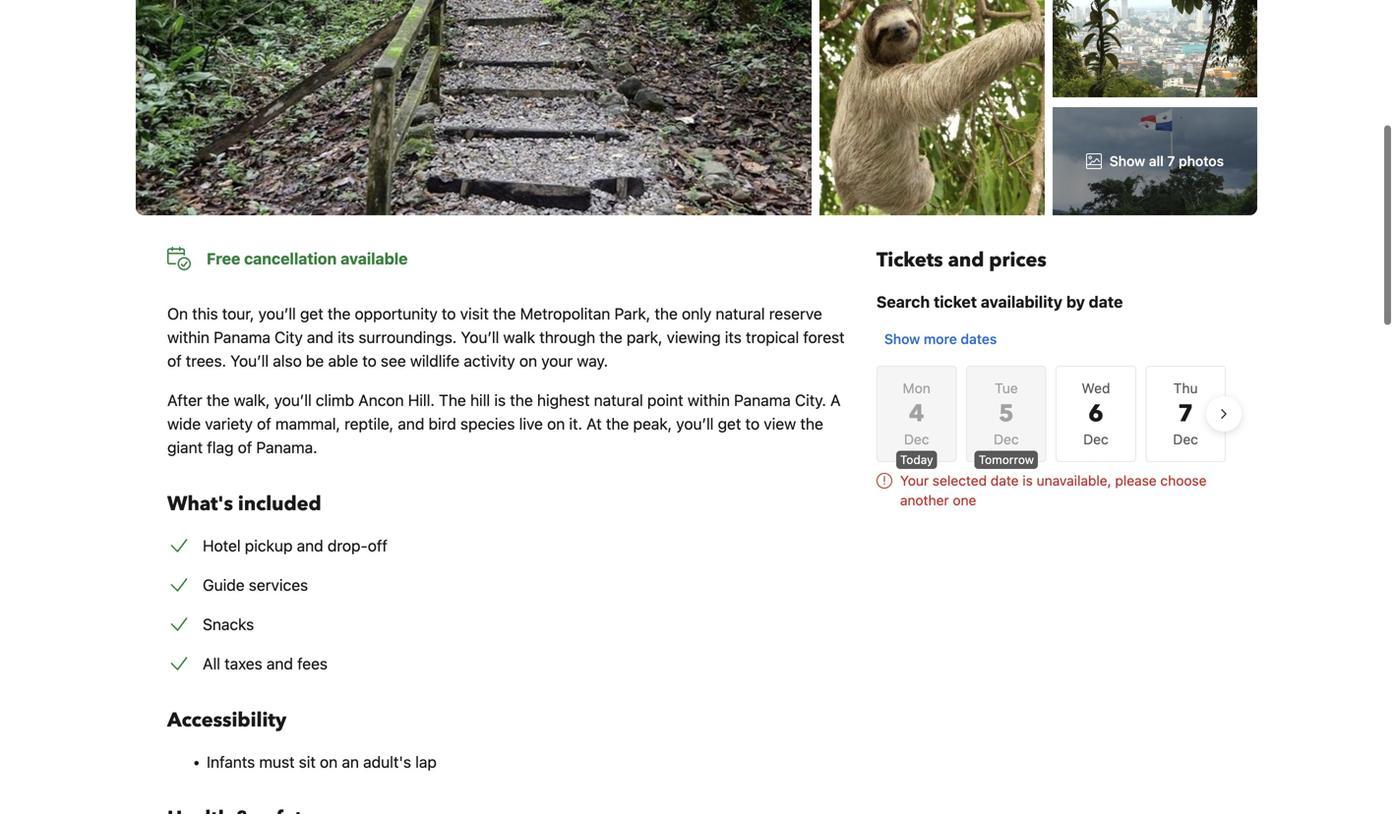 Task type: describe. For each thing, give the bounding box(es) containing it.
peak,
[[633, 415, 672, 434]]

infants
[[207, 753, 255, 772]]

activity
[[464, 352, 515, 371]]

the right at
[[606, 415, 629, 434]]

adult's
[[363, 753, 411, 772]]

the down city.
[[801, 415, 824, 434]]

dec for 4
[[905, 432, 930, 448]]

bird
[[429, 415, 456, 434]]

forest
[[804, 328, 845, 347]]

fees
[[297, 655, 328, 674]]

prices
[[990, 247, 1047, 274]]

and up ticket
[[948, 247, 985, 274]]

mammal,
[[276, 415, 341, 434]]

highest
[[537, 391, 590, 410]]

after the walk, you'll climb ancon hill. the hill is the highest natural point within panama city. a wide variety of mammal, reptile, and bird species live on it. at the peak, you'll get to view the giant flag of panama.
[[167, 391, 841, 457]]

on this tour, you'll get the opportunity to visit the metropolitan park, the only natural reserve within panama city and its surroundings. you'll walk through the park, viewing its tropical forest of trees. you'll also be able to see wildlife activity on your way.
[[167, 305, 845, 371]]

today
[[900, 453, 934, 467]]

show all 7 photos
[[1110, 153, 1225, 169]]

cancellation
[[244, 250, 337, 268]]

your
[[542, 352, 573, 371]]

city.
[[795, 391, 827, 410]]

all
[[1149, 153, 1164, 169]]

hill.
[[408, 391, 435, 410]]

1 vertical spatial to
[[362, 352, 377, 371]]

view
[[764, 415, 796, 434]]

your selected date is unavailable, please choose another one
[[901, 473, 1207, 509]]

of inside on this tour, you'll get the opportunity to visit the metropolitan park, the only natural reserve within panama city and its surroundings. you'll walk through the park, viewing its tropical forest of trees. you'll also be able to see wildlife activity on your way.
[[167, 352, 182, 371]]

show for show all 7 photos
[[1110, 153, 1146, 169]]

availability
[[981, 293, 1063, 312]]

to inside after the walk, you'll climb ancon hill. the hill is the highest natural point within panama city. a wide variety of mammal, reptile, and bird species live on it. at the peak, you'll get to view the giant flag of panama.
[[746, 415, 760, 434]]

wed
[[1082, 380, 1111, 397]]

able
[[328, 352, 358, 371]]

natural inside after the walk, you'll climb ancon hill. the hill is the highest natural point within panama city. a wide variety of mammal, reptile, and bird species live on it. at the peak, you'll get to view the giant flag of panama.
[[594, 391, 643, 410]]

on inside on this tour, you'll get the opportunity to visit the metropolitan park, the only natural reserve within panama city and its surroundings. you'll walk through the park, viewing its tropical forest of trees. you'll also be able to see wildlife activity on your way.
[[520, 352, 537, 371]]

and inside on this tour, you'll get the opportunity to visit the metropolitan park, the only natural reserve within panama city and its surroundings. you'll walk through the park, viewing its tropical forest of trees. you'll also be able to see wildlife activity on your way.
[[307, 328, 334, 347]]

1 its from the left
[[338, 328, 355, 347]]

flag
[[207, 439, 234, 457]]

please
[[1116, 473, 1157, 489]]

on inside after the walk, you'll climb ancon hill. the hill is the highest natural point within panama city. a wide variety of mammal, reptile, and bird species live on it. at the peak, you'll get to view the giant flag of panama.
[[547, 415, 565, 434]]

on
[[167, 305, 188, 323]]

one
[[953, 493, 977, 509]]

4
[[909, 398, 925, 431]]

you'll for tour,
[[259, 305, 296, 323]]

park,
[[615, 305, 651, 323]]

pickup
[[245, 537, 293, 556]]

tour,
[[222, 305, 254, 323]]

giant
[[167, 439, 203, 457]]

tue
[[995, 380, 1018, 397]]

hotel
[[203, 537, 241, 556]]

thu
[[1174, 380, 1198, 397]]

within inside on this tour, you'll get the opportunity to visit the metropolitan park, the only natural reserve within panama city and its surroundings. you'll walk through the park, viewing its tropical forest of trees. you'll also be able to see wildlife activity on your way.
[[167, 328, 210, 347]]

mon
[[903, 380, 931, 397]]

get inside on this tour, you'll get the opportunity to visit the metropolitan park, the only natural reserve within panama city and its surroundings. you'll walk through the park, viewing its tropical forest of trees. you'll also be able to see wildlife activity on your way.
[[300, 305, 324, 323]]

0 vertical spatial you'll
[[461, 328, 499, 347]]

region containing 4
[[861, 357, 1242, 471]]

wildlife
[[410, 352, 460, 371]]

dates
[[961, 331, 997, 347]]

1 vertical spatial you'll
[[231, 352, 269, 371]]

reserve
[[769, 305, 823, 323]]

viewing
[[667, 328, 721, 347]]

choose
[[1161, 473, 1207, 489]]

the
[[439, 391, 466, 410]]

walk
[[504, 328, 535, 347]]

an
[[342, 753, 359, 772]]

wide
[[167, 415, 201, 434]]

5
[[999, 398, 1014, 431]]

panama.
[[256, 439, 318, 457]]

what's
[[167, 491, 233, 518]]

2 vertical spatial on
[[320, 753, 338, 772]]

dec for 6
[[1084, 432, 1109, 448]]

the left only
[[655, 305, 678, 323]]

hotel pickup and drop-off
[[203, 537, 388, 556]]

photos
[[1179, 153, 1225, 169]]

all
[[203, 655, 220, 674]]

surroundings.
[[359, 328, 457, 347]]

tropical
[[746, 328, 799, 347]]

show more dates
[[885, 331, 997, 347]]

way.
[[577, 352, 608, 371]]

2 vertical spatial of
[[238, 439, 252, 457]]

guide services
[[203, 576, 308, 595]]

the up able
[[328, 305, 351, 323]]

see
[[381, 352, 406, 371]]

variety
[[205, 415, 253, 434]]

hill
[[470, 391, 490, 410]]

the up variety
[[207, 391, 230, 410]]

1 horizontal spatial to
[[442, 305, 456, 323]]

services
[[249, 576, 308, 595]]

panama inside after the walk, you'll climb ancon hill. the hill is the highest natural point within panama city. a wide variety of mammal, reptile, and bird species live on it. at the peak, you'll get to view the giant flag of panama.
[[734, 391, 791, 410]]

and left drop-
[[297, 537, 324, 556]]

metropolitan
[[520, 305, 611, 323]]

visit
[[460, 305, 489, 323]]

guide
[[203, 576, 245, 595]]



Task type: locate. For each thing, give the bounding box(es) containing it.
show more dates button
[[877, 322, 1005, 357]]

the up walk
[[493, 305, 516, 323]]

ancon
[[359, 391, 404, 410]]

you'll down point at the left of the page
[[677, 415, 714, 434]]

of down walk,
[[257, 415, 271, 434]]

be
[[306, 352, 324, 371]]

1 vertical spatial within
[[688, 391, 730, 410]]

0 vertical spatial to
[[442, 305, 456, 323]]

natural up at
[[594, 391, 643, 410]]

its left tropical
[[725, 328, 742, 347]]

1 horizontal spatial panama
[[734, 391, 791, 410]]

tickets and prices
[[877, 247, 1047, 274]]

is inside after the walk, you'll climb ancon hill. the hill is the highest natural point within panama city. a wide variety of mammal, reptile, and bird species live on it. at the peak, you'll get to view the giant flag of panama.
[[494, 391, 506, 410]]

search
[[877, 293, 930, 312]]

you'll up city
[[259, 305, 296, 323]]

snacks
[[203, 616, 254, 634]]

0 horizontal spatial on
[[320, 753, 338, 772]]

0 vertical spatial show
[[1110, 153, 1146, 169]]

its up able
[[338, 328, 355, 347]]

dec up today
[[905, 432, 930, 448]]

panama inside on this tour, you'll get the opportunity to visit the metropolitan park, the only natural reserve within panama city and its surroundings. you'll walk through the park, viewing its tropical forest of trees. you'll also be able to see wildlife activity on your way.
[[214, 328, 271, 347]]

another
[[901, 493, 950, 509]]

dec
[[905, 432, 930, 448], [994, 432, 1019, 448], [1084, 432, 1109, 448], [1174, 432, 1199, 448]]

1 vertical spatial date
[[991, 473, 1019, 489]]

ticket
[[934, 293, 977, 312]]

region
[[861, 357, 1242, 471]]

at
[[587, 415, 602, 434]]

0 horizontal spatial natural
[[594, 391, 643, 410]]

thu 7 dec
[[1174, 380, 1199, 448]]

tomorrow
[[979, 453, 1035, 467]]

0 horizontal spatial you'll
[[231, 352, 269, 371]]

2 dec from the left
[[994, 432, 1019, 448]]

show for show more dates
[[885, 331, 921, 347]]

you'll for walk,
[[274, 391, 312, 410]]

natural
[[716, 305, 765, 323], [594, 391, 643, 410]]

is
[[494, 391, 506, 410], [1023, 473, 1033, 489]]

on down walk
[[520, 352, 537, 371]]

0 horizontal spatial of
[[167, 352, 182, 371]]

show down search
[[885, 331, 921, 347]]

through
[[540, 328, 596, 347]]

unavailable,
[[1037, 473, 1112, 489]]

1 vertical spatial panama
[[734, 391, 791, 410]]

0 vertical spatial you'll
[[259, 305, 296, 323]]

0 vertical spatial on
[[520, 352, 537, 371]]

1 horizontal spatial 7
[[1179, 398, 1194, 431]]

show
[[1110, 153, 1146, 169], [885, 331, 921, 347]]

city
[[275, 328, 303, 347]]

must
[[259, 753, 295, 772]]

also
[[273, 352, 302, 371]]

free cancellation available
[[207, 250, 408, 268]]

get up city
[[300, 305, 324, 323]]

included
[[238, 491, 322, 518]]

free
[[207, 250, 240, 268]]

get inside after the walk, you'll climb ancon hill. the hill is the highest natural point within panama city. a wide variety of mammal, reptile, and bird species live on it. at the peak, you'll get to view the giant flag of panama.
[[718, 415, 742, 434]]

1 vertical spatial 7
[[1179, 398, 1194, 431]]

1 vertical spatial is
[[1023, 473, 1033, 489]]

get
[[300, 305, 324, 323], [718, 415, 742, 434]]

this
[[192, 305, 218, 323]]

0 horizontal spatial panama
[[214, 328, 271, 347]]

dec up tomorrow
[[994, 432, 1019, 448]]

dec inside mon 4 dec today
[[905, 432, 930, 448]]

and down hill.
[[398, 415, 425, 434]]

1 dec from the left
[[905, 432, 930, 448]]

and inside after the walk, you'll climb ancon hill. the hill is the highest natural point within panama city. a wide variety of mammal, reptile, and bird species live on it. at the peak, you'll get to view the giant flag of panama.
[[398, 415, 425, 434]]

to left see
[[362, 352, 377, 371]]

0 vertical spatial of
[[167, 352, 182, 371]]

within inside after the walk, you'll climb ancon hill. the hill is the highest natural point within panama city. a wide variety of mammal, reptile, and bird species live on it. at the peak, you'll get to view the giant flag of panama.
[[688, 391, 730, 410]]

2 vertical spatial you'll
[[677, 415, 714, 434]]

of right flag
[[238, 439, 252, 457]]

on right sit at the bottom left
[[320, 753, 338, 772]]

after
[[167, 391, 202, 410]]

park,
[[627, 328, 663, 347]]

the
[[328, 305, 351, 323], [493, 305, 516, 323], [655, 305, 678, 323], [600, 328, 623, 347], [207, 391, 230, 410], [510, 391, 533, 410], [606, 415, 629, 434], [801, 415, 824, 434]]

get left view
[[718, 415, 742, 434]]

drop-
[[328, 537, 368, 556]]

dec down "6"
[[1084, 432, 1109, 448]]

is inside 'your selected date is unavailable, please choose another one'
[[1023, 473, 1033, 489]]

0 vertical spatial get
[[300, 305, 324, 323]]

1 horizontal spatial its
[[725, 328, 742, 347]]

walk,
[[234, 391, 270, 410]]

2 horizontal spatial of
[[257, 415, 271, 434]]

the up way.
[[600, 328, 623, 347]]

infants must sit on an adult's lap
[[207, 753, 437, 772]]

7 down thu
[[1179, 398, 1194, 431]]

accessibility
[[167, 708, 287, 735]]

is down tomorrow
[[1023, 473, 1033, 489]]

live
[[519, 415, 543, 434]]

on left it.
[[547, 415, 565, 434]]

natural inside on this tour, you'll get the opportunity to visit the metropolitan park, the only natural reserve within panama city and its surroundings. you'll walk through the park, viewing its tropical forest of trees. you'll also be able to see wildlife activity on your way.
[[716, 305, 765, 323]]

panama down tour,
[[214, 328, 271, 347]]

0 vertical spatial natural
[[716, 305, 765, 323]]

1 horizontal spatial of
[[238, 439, 252, 457]]

point
[[648, 391, 684, 410]]

and left fees
[[267, 655, 293, 674]]

0 horizontal spatial its
[[338, 328, 355, 347]]

to
[[442, 305, 456, 323], [362, 352, 377, 371], [746, 415, 760, 434]]

0 vertical spatial panama
[[214, 328, 271, 347]]

reptile,
[[345, 415, 394, 434]]

7 inside thu 7 dec
[[1179, 398, 1194, 431]]

all taxes and fees
[[203, 655, 328, 674]]

available
[[341, 250, 408, 268]]

panama up view
[[734, 391, 791, 410]]

0 horizontal spatial 7
[[1168, 153, 1176, 169]]

1 vertical spatial of
[[257, 415, 271, 434]]

0 horizontal spatial is
[[494, 391, 506, 410]]

on
[[520, 352, 537, 371], [547, 415, 565, 434], [320, 753, 338, 772]]

species
[[461, 415, 515, 434]]

0 vertical spatial within
[[167, 328, 210, 347]]

0 horizontal spatial get
[[300, 305, 324, 323]]

1 horizontal spatial show
[[1110, 153, 1146, 169]]

dec for 7
[[1174, 432, 1199, 448]]

1 horizontal spatial you'll
[[461, 328, 499, 347]]

climb
[[316, 391, 354, 410]]

1 vertical spatial natural
[[594, 391, 643, 410]]

by
[[1067, 293, 1086, 312]]

7 right the 'all'
[[1168, 153, 1176, 169]]

date down tomorrow
[[991, 473, 1019, 489]]

and
[[948, 247, 985, 274], [307, 328, 334, 347], [398, 415, 425, 434], [297, 537, 324, 556], [267, 655, 293, 674]]

tue 5 dec tomorrow
[[979, 380, 1035, 467]]

2 horizontal spatial to
[[746, 415, 760, 434]]

2 vertical spatial to
[[746, 415, 760, 434]]

0 horizontal spatial show
[[885, 331, 921, 347]]

1 horizontal spatial get
[[718, 415, 742, 434]]

to left visit
[[442, 305, 456, 323]]

trees.
[[186, 352, 226, 371]]

its
[[338, 328, 355, 347], [725, 328, 742, 347]]

natural up tropical
[[716, 305, 765, 323]]

1 horizontal spatial within
[[688, 391, 730, 410]]

show inside button
[[885, 331, 921, 347]]

and up be
[[307, 328, 334, 347]]

more
[[924, 331, 958, 347]]

2 its from the left
[[725, 328, 742, 347]]

0 vertical spatial date
[[1089, 293, 1124, 312]]

the up live
[[510, 391, 533, 410]]

0 vertical spatial 7
[[1168, 153, 1176, 169]]

0 horizontal spatial to
[[362, 352, 377, 371]]

1 vertical spatial show
[[885, 331, 921, 347]]

it.
[[569, 415, 583, 434]]

is right hill
[[494, 391, 506, 410]]

1 vertical spatial on
[[547, 415, 565, 434]]

date right by
[[1089, 293, 1124, 312]]

dec for 5
[[994, 432, 1019, 448]]

opportunity
[[355, 305, 438, 323]]

you'll left also
[[231, 352, 269, 371]]

only
[[682, 305, 712, 323]]

0 horizontal spatial date
[[991, 473, 1019, 489]]

show left the 'all'
[[1110, 153, 1146, 169]]

you'll down visit
[[461, 328, 499, 347]]

1 vertical spatial get
[[718, 415, 742, 434]]

1 vertical spatial you'll
[[274, 391, 312, 410]]

0 vertical spatial is
[[494, 391, 506, 410]]

tickets
[[877, 247, 944, 274]]

1 horizontal spatial natural
[[716, 305, 765, 323]]

mon 4 dec today
[[900, 380, 934, 467]]

of
[[167, 352, 182, 371], [257, 415, 271, 434], [238, 439, 252, 457]]

7
[[1168, 153, 1176, 169], [1179, 398, 1194, 431]]

sit
[[299, 753, 316, 772]]

you'll up mammal,
[[274, 391, 312, 410]]

1 horizontal spatial is
[[1023, 473, 1033, 489]]

within right point at the left of the page
[[688, 391, 730, 410]]

date inside 'your selected date is unavailable, please choose another one'
[[991, 473, 1019, 489]]

of left trees.
[[167, 352, 182, 371]]

what's included
[[167, 491, 322, 518]]

you'll inside on this tour, you'll get the opportunity to visit the metropolitan park, the only natural reserve within panama city and its surroundings. you'll walk through the park, viewing its tropical forest of trees. you'll also be able to see wildlife activity on your way.
[[259, 305, 296, 323]]

2 horizontal spatial on
[[547, 415, 565, 434]]

search ticket availability by date
[[877, 293, 1124, 312]]

0 horizontal spatial within
[[167, 328, 210, 347]]

within down on
[[167, 328, 210, 347]]

1 horizontal spatial on
[[520, 352, 537, 371]]

taxes
[[225, 655, 263, 674]]

you'll
[[259, 305, 296, 323], [274, 391, 312, 410], [677, 415, 714, 434]]

3 dec from the left
[[1084, 432, 1109, 448]]

selected
[[933, 473, 987, 489]]

wed 6 dec
[[1082, 380, 1111, 448]]

panama
[[214, 328, 271, 347], [734, 391, 791, 410]]

dec up choose
[[1174, 432, 1199, 448]]

1 horizontal spatial date
[[1089, 293, 1124, 312]]

dec inside tue 5 dec tomorrow
[[994, 432, 1019, 448]]

to left view
[[746, 415, 760, 434]]

a
[[831, 391, 841, 410]]

off
[[368, 537, 388, 556]]

4 dec from the left
[[1174, 432, 1199, 448]]

dec inside wed 6 dec
[[1084, 432, 1109, 448]]



Task type: vqa. For each thing, say whether or not it's contained in the screenshot.
the on within On this tour, you'll get the opportunity to visit the Metropolitan Park, the only natural reserve within Panama City and its surroundings. You'll walk through the park, viewing its tropical forest of trees. You'll also be able to see wildlife activity on your way.
yes



